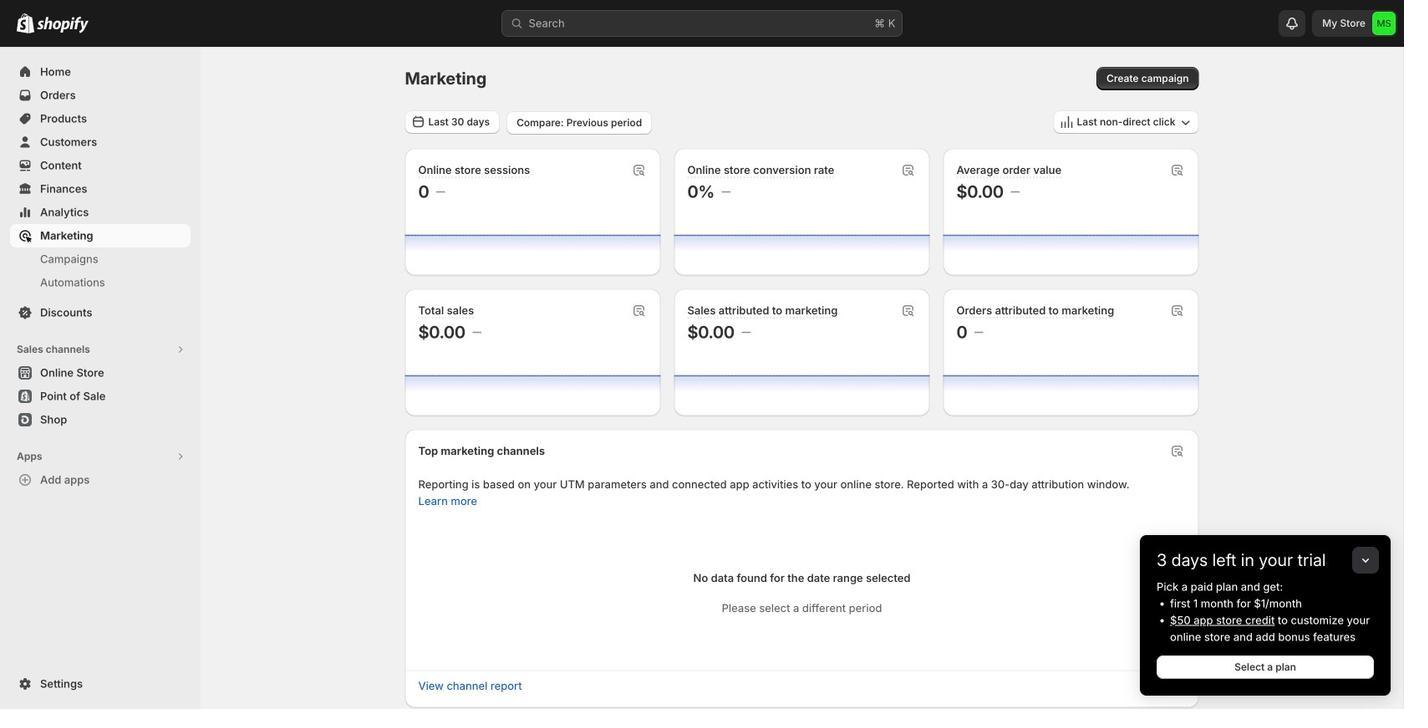 Task type: describe. For each thing, give the bounding box(es) containing it.
1 horizontal spatial shopify image
[[37, 17, 89, 33]]

0 horizontal spatial shopify image
[[17, 13, 34, 33]]



Task type: vqa. For each thing, say whether or not it's contained in the screenshot.
term
no



Task type: locate. For each thing, give the bounding box(es) containing it.
my store image
[[1373, 12, 1397, 35]]

shopify image
[[17, 13, 34, 33], [37, 17, 89, 33]]



